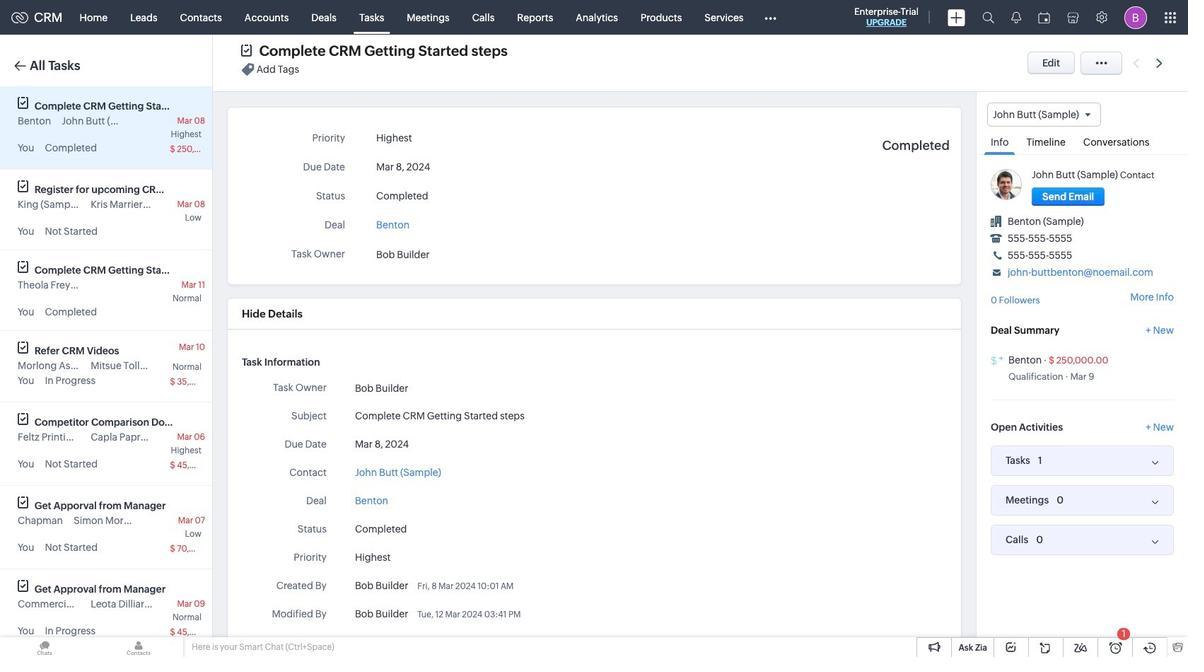 Task type: vqa. For each thing, say whether or not it's contained in the screenshot.
"FISCAL YEAR" link
no



Task type: describe. For each thing, give the bounding box(es) containing it.
previous record image
[[1133, 58, 1140, 68]]

calendar image
[[1038, 12, 1050, 23]]

signals image
[[1012, 11, 1021, 23]]

profile image
[[1125, 6, 1147, 29]]

logo image
[[11, 12, 28, 23]]

search image
[[983, 11, 995, 23]]

contacts image
[[94, 637, 183, 657]]

create menu image
[[948, 9, 966, 26]]

profile element
[[1116, 0, 1156, 34]]

signals element
[[1003, 0, 1030, 35]]

create menu element
[[939, 0, 974, 34]]



Task type: locate. For each thing, give the bounding box(es) containing it.
search element
[[974, 0, 1003, 35]]

Other Modules field
[[755, 6, 786, 29]]

None field
[[987, 103, 1101, 127]]

next record image
[[1157, 58, 1166, 68]]

chats image
[[0, 637, 89, 657]]

None button
[[1032, 188, 1105, 206]]



